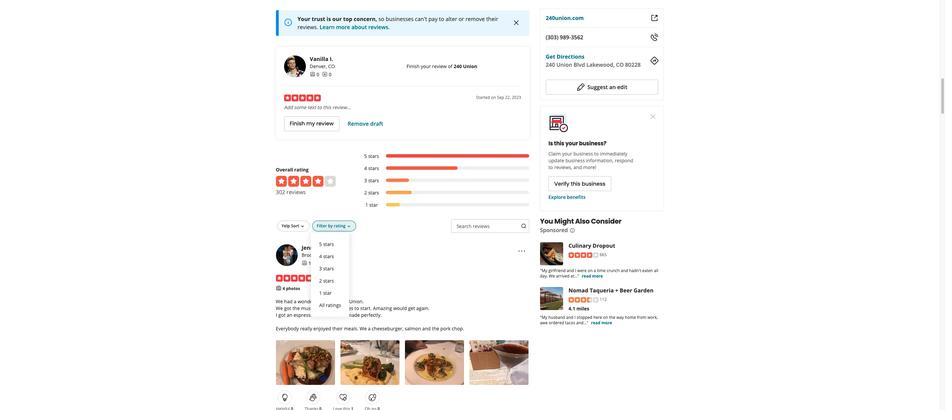 Task type: describe. For each thing, give the bounding box(es) containing it.
the inside "my husband and i stopped here on the way home from work, awe ordered tacos and…"
[[609, 315, 616, 321]]

so
[[379, 15, 384, 23]]

home
[[625, 315, 636, 321]]

1 vertical spatial business
[[566, 158, 585, 164]]

more!
[[583, 164, 597, 171]]

2 stars for filter reviews by 2 stars rating element
[[364, 190, 379, 196]]

16 friends v2 image for jennifer s.
[[302, 261, 307, 266]]

all ratings
[[319, 302, 341, 309]]

302
[[276, 189, 285, 196]]

vanilla i. denver, co
[[310, 55, 335, 69]]

really
[[300, 326, 312, 332]]

stars for "2 stars" button on the left of the page
[[323, 278, 334, 284]]

(303) 989-3562
[[546, 34, 584, 41]]

reviews for 302 reviews
[[287, 189, 306, 196]]

16 chevron down v2 image for 5 stars
[[346, 224, 352, 229]]

5 stars for 5 stars 'button'
[[319, 241, 334, 248]]

80228
[[625, 61, 641, 69]]

0 horizontal spatial union
[[463, 63, 477, 69]]

3 stars button
[[317, 263, 344, 275]]

1 for 1 star button
[[319, 290, 322, 297]]

read more link for taqueria
[[591, 320, 612, 326]]

a inside "we had a wonderful night at 240 union. we got the mussels and crab cakes to start. amazing would get again. i got an espresso martini. it was made perfectly."
[[294, 299, 297, 305]]

all
[[654, 268, 659, 274]]

of
[[448, 63, 452, 69]]

ratings
[[326, 302, 341, 309]]

read for dropout
[[582, 274, 591, 279]]

1 vertical spatial your
[[566, 140, 578, 148]]

240union.com
[[546, 14, 584, 22]]

0 horizontal spatial 4
[[283, 286, 285, 292]]

or
[[459, 15, 464, 23]]

24 pencil v2 image
[[577, 83, 585, 91]]

it
[[333, 312, 336, 319]]

started on sep 22, 2023
[[476, 95, 521, 100]]

star for filter reviews by 1 star rating element
[[369, 202, 378, 208]]

we down 16 camera v2 icon
[[276, 306, 283, 312]]

(303)
[[546, 34, 559, 41]]

search
[[457, 223, 472, 230]]

add some text to this review…
[[284, 104, 351, 111]]

learn more about reviews. link
[[320, 23, 390, 31]]

businesses
[[386, 15, 414, 23]]

we left had
[[276, 299, 283, 305]]

1 vertical spatial got
[[278, 312, 286, 319]]

2 stars for "2 stars" button on the left of the page
[[319, 278, 334, 284]]

get directions link
[[546, 53, 585, 60]]

eaten
[[643, 268, 653, 274]]

tacos
[[565, 320, 575, 326]]

also
[[575, 217, 590, 226]]

1 vertical spatial their
[[332, 326, 343, 332]]

more for nomad
[[602, 320, 612, 326]]

4 photos link
[[283, 286, 300, 292]]

text
[[308, 104, 316, 111]]

update
[[549, 158, 564, 164]]

5 star rating image for started
[[284, 95, 321, 101]]

search reviews
[[457, 223, 490, 230]]

close image inside info alert
[[512, 19, 521, 27]]

pork
[[440, 326, 451, 332]]

star for 1 star button
[[323, 290, 332, 297]]

rating inside popup button
[[334, 223, 346, 229]]

union inside the get directions 240 union blvd lakewood, co 80228
[[557, 61, 572, 69]]

had
[[284, 299, 293, 305]]

filter
[[317, 223, 327, 229]]

hadn't
[[629, 268, 641, 274]]

this for verify this business
[[571, 180, 581, 188]]

finish my review link
[[284, 116, 340, 131]]

can't
[[415, 15, 427, 23]]

to inside "we had a wonderful night at 240 union. we got the mussels and crab cakes to start. amazing would get again. i got an espresso martini. it was made perfectly."
[[355, 306, 359, 312]]

we right 'meals.'
[[360, 326, 367, 332]]

finish for finish my review
[[290, 120, 305, 128]]

"my for culinary
[[540, 268, 548, 274]]

business?
[[579, 140, 607, 148]]

culinary dropout
[[569, 242, 615, 250]]

665
[[600, 252, 607, 258]]

4 star rating image for 665
[[569, 253, 599, 258]]

4 star rating image for 302 reviews
[[276, 176, 336, 187]]

everybody
[[276, 326, 299, 332]]

4 stars button
[[317, 251, 344, 263]]

pay
[[429, 15, 438, 23]]

read more link for dropout
[[582, 274, 603, 279]]

stars for 5 stars 'button'
[[323, 241, 334, 248]]

stars for the filter reviews by 5 stars rating element
[[368, 153, 379, 159]]

remove
[[348, 120, 369, 128]]

espresso
[[294, 312, 313, 319]]

stars for 4 stars 'button'
[[323, 254, 334, 260]]

240 inside the get directions 240 union blvd lakewood, co 80228
[[546, 61, 555, 69]]

get
[[546, 53, 555, 60]]

i for culinary dropout
[[575, 268, 576, 274]]

stars for 3 stars button
[[323, 266, 334, 272]]

5 stars for the filter reviews by 5 stars rating element
[[364, 153, 379, 159]]

to down update
[[549, 164, 553, 171]]

chop.
[[452, 326, 464, 332]]

again.
[[416, 306, 430, 312]]

and inside "my husband and i stopped here on the way home from work, awe ordered tacos and…"
[[566, 315, 574, 321]]

start.
[[360, 306, 372, 312]]

1 horizontal spatial 2023
[[512, 95, 521, 100]]

jennifer
[[302, 244, 323, 252]]

filter by rating
[[317, 223, 346, 229]]

blvd
[[574, 61, 585, 69]]

was
[[337, 312, 346, 319]]

0 vertical spatial got
[[284, 306, 291, 312]]

a for and
[[594, 268, 596, 274]]

1 horizontal spatial 240
[[454, 63, 462, 69]]

filter reviews by 5 stars rating element
[[357, 153, 529, 160]]

explore benefits
[[549, 194, 586, 201]]

explore
[[549, 194, 566, 201]]

more inside info alert
[[336, 23, 350, 31]]

5 for 5 stars 'button'
[[319, 241, 322, 248]]

1 (0 reactions) element from the left
[[291, 407, 293, 411]]

so businesses can't pay to alter or remove their reviews.
[[298, 15, 498, 31]]

alter
[[446, 15, 457, 23]]

read more for taqueria
[[591, 320, 612, 326]]

cheeseburger,
[[372, 326, 403, 332]]

at…"
[[571, 274, 579, 279]]

finish for finish your review of 240 union
[[407, 63, 420, 69]]

miles
[[577, 306, 589, 312]]

mussels
[[301, 306, 319, 312]]

husband
[[549, 315, 565, 321]]

and inside the is this your business? claim your business to immediately update business information, respond to reviews, and more!
[[574, 164, 582, 171]]

"my husband and i stopped here on the way home from work, awe ordered tacos and…"
[[540, 315, 658, 326]]

co for i.
[[328, 63, 335, 69]]

27
[[326, 260, 332, 267]]

review for my
[[316, 120, 334, 128]]

your trust is our top concern,
[[298, 15, 377, 23]]

2 for filter reviews by 2 stars rating element
[[364, 190, 367, 196]]

3.5 star rating image
[[569, 298, 599, 303]]

to up the information,
[[594, 151, 599, 157]]

0 vertical spatial business
[[574, 151, 593, 157]]

reviews element for jennifer
[[319, 260, 332, 267]]

2 stars button
[[317, 275, 344, 287]]

filter reviews by 4 stars rating element
[[357, 165, 529, 172]]

3562
[[571, 34, 584, 41]]

top
[[343, 15, 352, 23]]

(1 reaction) element
[[351, 407, 353, 411]]

aug
[[315, 275, 324, 282]]

0 vertical spatial your
[[421, 63, 431, 69]]

co inside the get directions 240 union blvd lakewood, co 80228
[[616, 61, 624, 69]]

by
[[328, 223, 333, 229]]

taqueria
[[590, 287, 614, 295]]

3 stars for 3 stars button
[[319, 266, 334, 272]]

information,
[[586, 158, 614, 164]]

beer
[[620, 287, 632, 295]]

is this your business? claim your business to immediately update business information, respond to reviews, and more!
[[549, 140, 633, 171]]



Task type: vqa. For each thing, say whether or not it's contained in the screenshot.
field
no



Task type: locate. For each thing, give the bounding box(es) containing it.
4 for 'filter reviews by 4 stars rating' element
[[364, 165, 367, 172]]

an inside 'button'
[[609, 84, 616, 91]]

read
[[582, 274, 591, 279], [591, 320, 601, 326]]

3 stars for filter reviews by 3 stars rating element
[[364, 177, 379, 184]]

1 horizontal spatial their
[[486, 15, 498, 23]]

0 vertical spatial finish
[[407, 63, 420, 69]]

16 chevron down v2 image right 'sort'
[[300, 224, 305, 229]]

1 star button
[[317, 287, 344, 300]]

business down more!
[[582, 180, 606, 188]]

0 vertical spatial a
[[594, 268, 596, 274]]

0 left the 16 review v2 image
[[317, 71, 319, 78]]

star
[[369, 202, 378, 208], [323, 290, 332, 297]]

this up benefits
[[571, 180, 581, 188]]

0 vertical spatial 2 stars
[[364, 190, 379, 196]]

  text field
[[451, 220, 529, 233]]

16 chevron down v2 image right filter by rating
[[346, 224, 352, 229]]

more down top
[[336, 23, 350, 31]]

2 stars
[[364, 190, 379, 196], [319, 278, 334, 284]]

and up martini.
[[320, 306, 329, 312]]

respond
[[615, 158, 633, 164]]

1 vertical spatial 3
[[319, 266, 322, 272]]

co left the "80228"
[[616, 61, 624, 69]]

0 horizontal spatial reviews
[[287, 189, 306, 196]]

2 horizontal spatial (0 reactions) element
[[378, 407, 380, 411]]

friends element for vanilla i.
[[310, 71, 319, 78]]

"my left husband
[[540, 315, 548, 321]]

on right the here
[[603, 315, 608, 321]]

crunch
[[607, 268, 620, 274]]

friends element containing 180
[[302, 260, 317, 267]]

3 inside 3 stars button
[[319, 266, 322, 272]]

star inside button
[[323, 290, 332, 297]]

4.1 miles
[[569, 306, 589, 312]]

girlfriend
[[549, 268, 566, 274]]

0 vertical spatial reviews element
[[322, 71, 332, 78]]

culinary
[[569, 242, 591, 250]]

review right my at the top
[[316, 120, 334, 128]]

3 inside filter reviews by 3 stars rating element
[[364, 177, 367, 184]]

rating
[[294, 167, 309, 173], [334, 223, 346, 229]]

240union.com link
[[546, 14, 584, 22]]

(0 reactions) element
[[291, 407, 293, 411], [319, 407, 322, 411], [378, 407, 380, 411]]

2 16 chevron down v2 image from the left
[[346, 224, 352, 229]]

16 chevron down v2 image inside yelp sort popup button
[[300, 224, 305, 229]]

this inside 'link'
[[571, 180, 581, 188]]

stars inside button
[[323, 266, 334, 272]]

1
[[365, 202, 368, 208], [319, 290, 322, 297]]

1 vertical spatial read
[[591, 320, 601, 326]]

your left of
[[421, 63, 431, 69]]

got up everybody
[[278, 312, 286, 319]]

i inside "my husband and i stopped here on the way home from work, awe ordered tacos and…"
[[575, 315, 576, 321]]

1 vertical spatial 2
[[319, 278, 322, 284]]

read more link up taqueria
[[582, 274, 603, 279]]

2023 right 22,
[[512, 95, 521, 100]]

photo of jennifer s. image
[[276, 245, 298, 266]]

2 (0 reactions) element from the left
[[319, 407, 322, 411]]

1 horizontal spatial this
[[554, 140, 565, 148]]

reviews. down your
[[298, 23, 318, 31]]

review
[[432, 63, 447, 69], [316, 120, 334, 128]]

5 stars up 4 stars 'button'
[[319, 241, 334, 248]]

1 horizontal spatial 5 stars
[[364, 153, 379, 159]]

1 horizontal spatial 4 star rating image
[[569, 253, 599, 258]]

their
[[486, 15, 498, 23], [332, 326, 343, 332]]

1 reviews. from the left
[[298, 23, 318, 31]]

on
[[491, 95, 496, 100], [588, 268, 593, 274], [603, 315, 608, 321]]

5 stars down draft
[[364, 153, 379, 159]]

5 inside 'button'
[[319, 241, 322, 248]]

2 0 from the left
[[329, 71, 332, 78]]

a right had
[[294, 299, 297, 305]]

2023 right 10,
[[333, 275, 344, 282]]

reviews element
[[322, 71, 332, 78], [319, 260, 332, 267]]

an inside "we had a wonderful night at 240 union. we got the mussels and crab cakes to start. amazing would get again. i got an espresso martini. it was made perfectly."
[[287, 312, 292, 319]]

"my for nomad
[[540, 315, 548, 321]]

24 directions v2 image
[[650, 57, 658, 65]]

martini.
[[315, 312, 332, 319]]

i up everybody
[[276, 312, 277, 319]]

2023
[[512, 95, 521, 100], [333, 275, 344, 282]]

1 inside button
[[319, 290, 322, 297]]

ordered
[[549, 320, 564, 326]]

overall
[[276, 167, 293, 173]]

5 star rating image up some
[[284, 95, 321, 101]]

1 vertical spatial a
[[294, 299, 297, 305]]

0 vertical spatial 16 friends v2 image
[[310, 72, 315, 77]]

3 stars inside button
[[319, 266, 334, 272]]

read more left way
[[591, 320, 612, 326]]

the left way
[[609, 315, 616, 321]]

review left of
[[432, 63, 447, 69]]

0 horizontal spatial 3
[[319, 266, 322, 272]]

0 vertical spatial rating
[[294, 167, 309, 173]]

1 star for 1 star button
[[319, 290, 332, 297]]

1 horizontal spatial the
[[432, 326, 439, 332]]

0 horizontal spatial the
[[293, 306, 300, 312]]

5 star rating image up "photos"
[[276, 275, 313, 282]]

their inside so businesses can't pay to alter or remove their reviews.
[[486, 15, 498, 23]]

2 vertical spatial your
[[562, 151, 573, 157]]

"my inside "my girlfriend and i were on a time crunch and hadn't eaten all day. we arrived at…"
[[540, 268, 548, 274]]

immediately
[[600, 151, 628, 157]]

1 vertical spatial reviews
[[473, 223, 490, 230]]

an down had
[[287, 312, 292, 319]]

16 friends v2 image
[[310, 72, 315, 77], [302, 261, 307, 266]]

4 star rating image down culinary
[[569, 253, 599, 258]]

1 vertical spatial friends element
[[302, 260, 317, 267]]

240 right of
[[454, 63, 462, 69]]

0 vertical spatial 1
[[365, 202, 368, 208]]

2 horizontal spatial 4
[[364, 165, 367, 172]]

concern,
[[354, 15, 377, 23]]

"my inside "my husband and i stopped here on the way home from work, awe ordered tacos and…"
[[540, 315, 548, 321]]

1 vertical spatial 1 star
[[319, 290, 332, 297]]

review…
[[332, 104, 351, 111]]

0 horizontal spatial rating
[[294, 167, 309, 173]]

this for is this your business? claim your business to immediately update business information, respond to reviews, and more!
[[554, 140, 565, 148]]

read more for dropout
[[582, 274, 603, 279]]

and left more!
[[574, 164, 582, 171]]

i.
[[330, 55, 333, 63]]

the inside "we had a wonderful night at 240 union. we got the mussels and crab cakes to start. amazing would get again. i got an espresso martini. it was made perfectly."
[[293, 306, 300, 312]]

1 vertical spatial an
[[287, 312, 292, 319]]

2 horizontal spatial the
[[609, 315, 616, 321]]

16 chevron down v2 image
[[300, 224, 305, 229], [346, 224, 352, 229]]

verify
[[554, 180, 570, 188]]

240 inside "we had a wonderful night at 240 union. we got the mussels and crab cakes to start. amazing would get again. i got an espresso martini. it was made perfectly."
[[340, 299, 348, 305]]

1 vertical spatial 1
[[319, 290, 322, 297]]

business inside 'link'
[[582, 180, 606, 188]]

3
[[364, 177, 367, 184], [319, 266, 322, 272]]

friends element
[[310, 71, 319, 78], [302, 260, 317, 267]]

i for nomad taqueria + beer garden
[[575, 315, 576, 321]]

1 vertical spatial 2023
[[333, 275, 344, 282]]

24 phone v2 image
[[650, 33, 658, 41]]

friends element for jennifer s.
[[302, 260, 317, 267]]

this inside the is this your business? claim your business to immediately update business information, respond to reviews, and more!
[[554, 140, 565, 148]]

2 for "2 stars" button on the left of the page
[[319, 278, 322, 284]]

i
[[575, 268, 576, 274], [276, 312, 277, 319], [575, 315, 576, 321]]

time
[[597, 268, 606, 274]]

1 vertical spatial rating
[[334, 223, 346, 229]]

got down had
[[284, 306, 291, 312]]

co for s.
[[329, 252, 336, 259]]

read right "at…""
[[582, 274, 591, 279]]

filter reviews by 1 star rating element
[[357, 202, 529, 209]]

this
[[323, 104, 331, 111], [554, 140, 565, 148], [571, 180, 581, 188]]

is
[[549, 140, 553, 148]]

reviews
[[287, 189, 306, 196], [473, 223, 490, 230]]

1 star inside button
[[319, 290, 332, 297]]

0 vertical spatial read more link
[[582, 274, 603, 279]]

friends element down broomfield,
[[302, 260, 317, 267]]

to right "text"
[[317, 104, 322, 111]]

1 "my from the top
[[540, 268, 548, 274]]

we inside "my girlfriend and i were on a time crunch and hadn't eaten all day. we arrived at…"
[[549, 274, 555, 279]]

union right of
[[463, 63, 477, 69]]

enjoyed
[[313, 326, 331, 332]]

22,
[[505, 95, 511, 100]]

1 vertical spatial review
[[316, 120, 334, 128]]

filter reviews by 3 stars rating element
[[357, 177, 529, 184]]

finish my review
[[290, 120, 334, 128]]

reviews. down so
[[368, 23, 390, 31]]

0 vertical spatial 5
[[364, 153, 367, 159]]

0 vertical spatial this
[[323, 104, 331, 111]]

0 horizontal spatial on
[[491, 95, 496, 100]]

1 horizontal spatial 3 stars
[[364, 177, 379, 184]]

yelp sort button
[[277, 221, 310, 232]]

reviews element down denver,
[[322, 71, 332, 78]]

read for taqueria
[[591, 320, 601, 326]]

16 chevron down v2 image for filter by rating
[[300, 224, 305, 229]]

4 stars inside 'filter reviews by 4 stars rating' element
[[364, 165, 379, 172]]

co inside jennifer s. broomfield, co
[[329, 252, 336, 259]]

and left hadn't
[[621, 268, 628, 274]]

1 vertical spatial 2 stars
[[319, 278, 334, 284]]

stars inside button
[[323, 278, 334, 284]]

a down perfectly.
[[368, 326, 371, 332]]

1 0 from the left
[[317, 71, 319, 78]]

0 horizontal spatial review
[[316, 120, 334, 128]]

union down get directions link
[[557, 61, 572, 69]]

reviews right the 302
[[287, 189, 306, 196]]

your right is
[[566, 140, 578, 148]]

1 vertical spatial "my
[[540, 315, 548, 321]]

1 horizontal spatial 1
[[365, 202, 368, 208]]

reviews element right 180
[[319, 260, 332, 267]]

0 horizontal spatial 240
[[340, 299, 348, 305]]

2 "my from the top
[[540, 315, 548, 321]]

reviews.
[[298, 23, 318, 31], [368, 23, 390, 31]]

0 vertical spatial 2
[[364, 190, 367, 196]]

1 horizontal spatial an
[[609, 84, 616, 91]]

0 horizontal spatial reviews.
[[298, 23, 318, 31]]

16 friends v2 image for vanilla i.
[[310, 72, 315, 77]]

their left 'meals.'
[[332, 326, 343, 332]]

info alert
[[276, 10, 529, 36]]

amazing
[[373, 306, 392, 312]]

here
[[594, 315, 602, 321]]

an left edit
[[609, 84, 616, 91]]

draft
[[370, 120, 383, 128]]

0 horizontal spatial 2023
[[333, 275, 344, 282]]

on inside "my girlfriend and i were on a time crunch and hadn't eaten all day. we arrived at…"
[[588, 268, 593, 274]]

got
[[284, 306, 291, 312], [278, 312, 286, 319]]

1 vertical spatial more
[[592, 274, 603, 279]]

3 for filter reviews by 3 stars rating element
[[364, 177, 367, 184]]

4 for 4 stars 'button'
[[319, 254, 322, 260]]

were
[[578, 268, 587, 274]]

2 reviews. from the left
[[368, 23, 390, 31]]

3 for 3 stars button
[[319, 266, 322, 272]]

i inside "we had a wonderful night at 240 union. we got the mussels and crab cakes to start. amazing would get again. i got an espresso martini. it was made perfectly."
[[276, 312, 277, 319]]

1 16 chevron down v2 image from the left
[[300, 224, 305, 229]]

more up taqueria
[[592, 274, 603, 279]]

0 horizontal spatial 0
[[317, 71, 319, 78]]

0 vertical spatial star
[[369, 202, 378, 208]]

s.
[[325, 244, 329, 252]]

culinary dropout image
[[540, 243, 563, 266]]

3 (0 reactions) element from the left
[[378, 407, 380, 411]]

i left and…"
[[575, 315, 576, 321]]

1 star for filter reviews by 1 star rating element
[[365, 202, 378, 208]]

everybody really enjoyed their meals. we a cheeseburger, salmon and the pork chop.
[[276, 326, 464, 332]]

1 vertical spatial 16 friends v2 image
[[302, 261, 307, 266]]

0 vertical spatial 5 stars
[[364, 153, 379, 159]]

the up espresso
[[293, 306, 300, 312]]

reviews element containing 27
[[319, 260, 332, 267]]

explore benefits link
[[549, 194, 586, 201]]

culinary dropout link
[[569, 242, 615, 250]]

0 vertical spatial 3 stars
[[364, 177, 379, 184]]

awe
[[540, 320, 548, 326]]

1 horizontal spatial 1 star
[[365, 202, 378, 208]]

on right were
[[588, 268, 593, 274]]

0 vertical spatial "my
[[540, 268, 548, 274]]

reviews element containing 0
[[322, 71, 332, 78]]

1 horizontal spatial finish
[[407, 63, 420, 69]]

a inside "my girlfriend and i were on a time crunch and hadn't eaten all day. we arrived at…"
[[594, 268, 596, 274]]

2 vertical spatial on
[[603, 315, 608, 321]]

302 reviews
[[276, 189, 306, 196]]

consider
[[591, 217, 622, 226]]

0 horizontal spatial their
[[332, 326, 343, 332]]

trust
[[312, 15, 325, 23]]

filter reviews by 2 stars rating element
[[357, 190, 529, 196]]

rating right by at the left bottom
[[334, 223, 346, 229]]

made
[[347, 312, 360, 319]]

16 friends v2 image left 180
[[302, 261, 307, 266]]

112
[[600, 297, 607, 303]]

we right day.
[[549, 274, 555, 279]]

0 vertical spatial the
[[293, 306, 300, 312]]

and right salmon at left
[[422, 326, 431, 332]]

0 horizontal spatial close image
[[512, 19, 521, 27]]

add
[[284, 104, 293, 111]]

989-
[[560, 34, 571, 41]]

1 horizontal spatial 16 chevron down v2 image
[[346, 224, 352, 229]]

the for we had a wonderful night at 240 union. we got the mussels and crab cakes to start. amazing would get again. i got an espresso martini. it was made perfectly.
[[293, 306, 300, 312]]

0 vertical spatial read more
[[582, 274, 603, 279]]

stars for filter reviews by 3 stars rating element
[[368, 177, 379, 184]]

co up 27 at the left bottom
[[329, 252, 336, 259]]

read more link left way
[[591, 320, 612, 326]]

1 horizontal spatial close image
[[649, 113, 657, 121]]

the left pork
[[432, 326, 439, 332]]

reviews. inside so businesses can't pay to alter or remove their reviews.
[[298, 23, 318, 31]]

lakewood,
[[587, 61, 615, 69]]

0 horizontal spatial 2
[[319, 278, 322, 284]]

16 info v2 image
[[570, 228, 575, 234]]

your right 'claim'
[[562, 151, 573, 157]]

rating right the overall
[[294, 167, 309, 173]]

2 stars inside button
[[319, 278, 334, 284]]

read right and…"
[[591, 320, 601, 326]]

read more up taqueria
[[582, 274, 603, 279]]

i inside "my girlfriend and i were on a time crunch and hadn't eaten all day. we arrived at…"
[[575, 268, 576, 274]]

close image
[[512, 19, 521, 27], [649, 113, 657, 121]]

friends element down denver,
[[310, 71, 319, 78]]

stars for 'filter reviews by 4 stars rating' element
[[368, 165, 379, 172]]

more left way
[[602, 320, 612, 326]]

2 horizontal spatial a
[[594, 268, 596, 274]]

4 star rating image down overall rating
[[276, 176, 336, 187]]

salmon
[[405, 326, 421, 332]]

240 right at
[[340, 299, 348, 305]]

friends element containing 0
[[310, 71, 319, 78]]

aug 10, 2023
[[315, 275, 344, 282]]

on inside "my husband and i stopped here on the way home from work, awe ordered tacos and…"
[[603, 315, 608, 321]]

0 horizontal spatial 3 stars
[[319, 266, 334, 272]]

to inside so businesses can't pay to alter or remove their reviews.
[[439, 15, 444, 23]]

business
[[574, 151, 593, 157], [566, 158, 585, 164], [582, 180, 606, 188]]

5 stars inside 'button'
[[319, 241, 334, 248]]

2 vertical spatial 4
[[283, 286, 285, 292]]

arrived
[[556, 274, 570, 279]]

and left were
[[567, 268, 574, 274]]

their right the remove
[[486, 15, 498, 23]]

4 inside 'button'
[[319, 254, 322, 260]]

0 vertical spatial review
[[432, 63, 447, 69]]

16 chevron down v2 image inside the "filter by rating" popup button
[[346, 224, 352, 229]]

menu image
[[518, 248, 526, 256]]

wonderful
[[298, 299, 320, 305]]

remove draft button
[[348, 120, 383, 128]]

get directions 240 union blvd lakewood, co 80228
[[546, 53, 641, 69]]

0 horizontal spatial 1
[[319, 290, 322, 297]]

0 horizontal spatial finish
[[290, 120, 305, 128]]

4 stars inside 4 stars 'button'
[[319, 254, 334, 260]]

search image
[[521, 224, 527, 229]]

0 vertical spatial read
[[582, 274, 591, 279]]

1 vertical spatial read more link
[[591, 320, 612, 326]]

4 stars for 'filter reviews by 4 stars rating' element
[[364, 165, 379, 172]]

business up reviews,
[[566, 158, 585, 164]]

0 vertical spatial friends element
[[310, 71, 319, 78]]

24 info v2 image
[[284, 18, 292, 27]]

review for your
[[432, 63, 447, 69]]

0 horizontal spatial 16 friends v2 image
[[302, 261, 307, 266]]

1 vertical spatial finish
[[290, 120, 305, 128]]

0 horizontal spatial 16 chevron down v2 image
[[300, 224, 305, 229]]

"my left the girlfriend
[[540, 268, 548, 274]]

get
[[408, 306, 415, 312]]

16 camera v2 image
[[276, 286, 281, 291]]

our
[[332, 15, 342, 23]]

some
[[294, 104, 306, 111]]

the for everybody really enjoyed their meals. we a cheeseburger, salmon and the pork chop.
[[432, 326, 439, 332]]

started
[[476, 95, 490, 100]]

about
[[351, 23, 367, 31]]

a left 'time'
[[594, 268, 596, 274]]

1 horizontal spatial star
[[369, 202, 378, 208]]

to right pay
[[439, 15, 444, 23]]

this right is
[[554, 140, 565, 148]]

business down business?
[[574, 151, 593, 157]]

nomad taqueria + beer garden image
[[540, 288, 563, 311]]

0 horizontal spatial this
[[323, 104, 331, 111]]

stars for filter reviews by 2 stars rating element
[[368, 190, 379, 196]]

10,
[[325, 275, 332, 282]]

edit
[[617, 84, 628, 91]]

2 horizontal spatial on
[[603, 315, 608, 321]]

way
[[617, 315, 624, 321]]

4 stars for 4 stars 'button'
[[319, 254, 334, 260]]

1 horizontal spatial 2
[[364, 190, 367, 196]]

we had a wonderful night at 240 union. we got the mussels and crab cakes to start. amazing would get again. i got an espresso martini. it was made perfectly.
[[276, 299, 430, 319]]

more for culinary
[[592, 274, 603, 279]]

1 horizontal spatial 4 stars
[[364, 165, 379, 172]]

this left review…
[[323, 104, 331, 111]]

and inside "we had a wonderful night at 240 union. we got the mussels and crab cakes to start. amazing would get again. i got an espresso martini. it was made perfectly."
[[320, 306, 329, 312]]

4 photos
[[283, 286, 300, 292]]

4 star rating image
[[276, 176, 336, 187], [569, 253, 599, 258]]

at
[[334, 299, 339, 305]]

24 external link v2 image
[[650, 14, 658, 22]]

5 left s.
[[319, 241, 322, 248]]

5 for the filter reviews by 5 stars rating element
[[364, 153, 367, 159]]

0 horizontal spatial 2 stars
[[319, 278, 334, 284]]

1 vertical spatial close image
[[649, 113, 657, 121]]

5 down the "remove draft" at the left top of the page
[[364, 153, 367, 159]]

is
[[327, 15, 331, 23]]

16 friends v2 image down denver,
[[310, 72, 315, 77]]

on left sep
[[491, 95, 496, 100]]

suggest an edit button
[[546, 80, 658, 95]]

2 inside button
[[319, 278, 322, 284]]

photo of vanilla i. image
[[284, 56, 306, 77]]

to down union. on the bottom
[[355, 306, 359, 312]]

co inside vanilla i. denver, co
[[328, 63, 335, 69]]

3 stars
[[364, 177, 379, 184], [319, 266, 334, 272]]

sponsored
[[540, 227, 568, 234]]

1 vertical spatial 5 star rating image
[[276, 275, 313, 282]]

reviews for search reviews
[[473, 223, 490, 230]]

1 vertical spatial on
[[588, 268, 593, 274]]

nomad taqueria + beer garden link
[[569, 287, 654, 295]]

0 right the 16 review v2 image
[[329, 71, 332, 78]]

a for enjoyed
[[368, 326, 371, 332]]

my
[[306, 120, 315, 128]]

your
[[298, 15, 310, 23]]

reviews element for vanilla
[[322, 71, 332, 78]]

0 vertical spatial 3
[[364, 177, 367, 184]]

suggest
[[588, 84, 608, 91]]

0 vertical spatial more
[[336, 23, 350, 31]]

0 vertical spatial 2023
[[512, 95, 521, 100]]

0 vertical spatial their
[[486, 15, 498, 23]]

2
[[364, 190, 367, 196], [319, 278, 322, 284]]

co down the i.
[[328, 63, 335, 69]]

1 for filter reviews by 1 star rating element
[[365, 202, 368, 208]]

your
[[421, 63, 431, 69], [566, 140, 578, 148], [562, 151, 573, 157]]

i left were
[[575, 268, 576, 274]]

1 horizontal spatial 16 friends v2 image
[[310, 72, 315, 77]]

1 vertical spatial 3 stars
[[319, 266, 334, 272]]

photos
[[286, 286, 300, 292]]

and down 4.1 at the right of the page
[[566, 315, 574, 321]]

reviews right search
[[473, 223, 490, 230]]

0 horizontal spatial 4 stars
[[319, 254, 334, 260]]

a
[[594, 268, 596, 274], [294, 299, 297, 305], [368, 326, 371, 332]]

5
[[364, 153, 367, 159], [319, 241, 322, 248]]

16 review v2 image
[[322, 72, 327, 77]]

0 vertical spatial 4
[[364, 165, 367, 172]]

5 star rating image for aug
[[276, 275, 313, 282]]

240 down get
[[546, 61, 555, 69]]

1 horizontal spatial 3
[[364, 177, 367, 184]]

5 star rating image
[[284, 95, 321, 101], [276, 275, 313, 282]]



